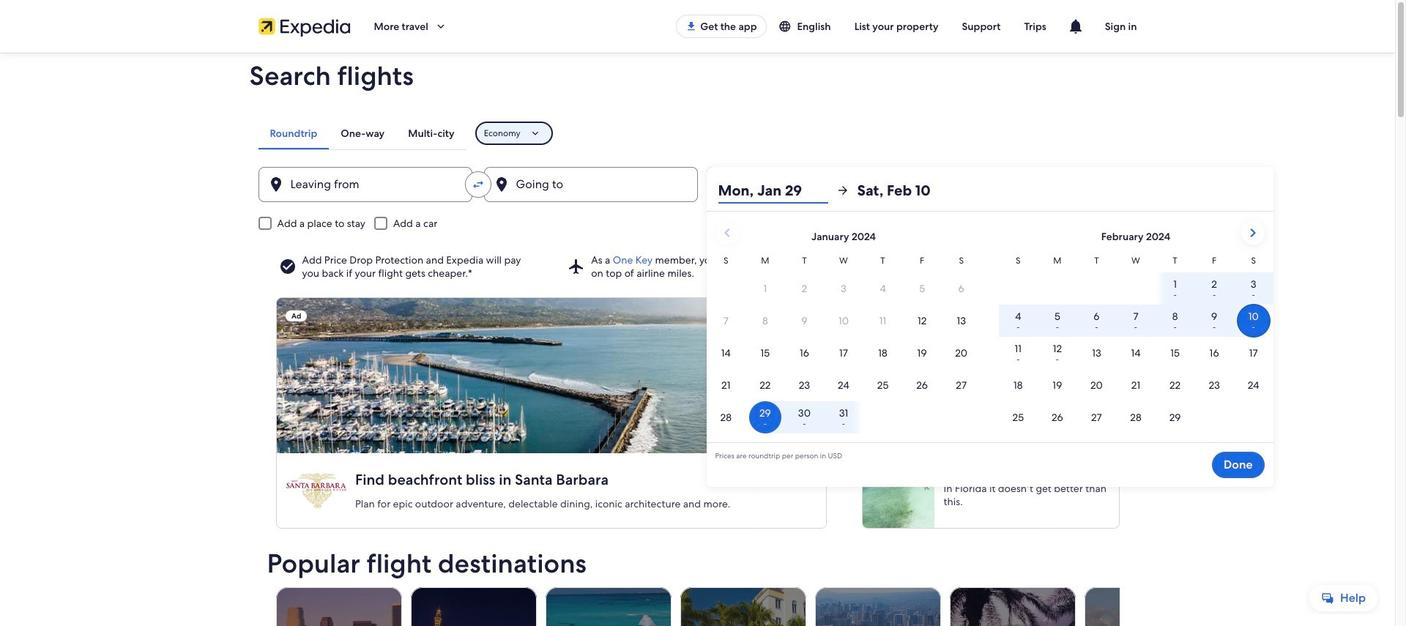 Task type: locate. For each thing, give the bounding box(es) containing it.
communication center icon image
[[1067, 18, 1085, 35]]

next month image
[[1244, 224, 1262, 242]]

cancun flights image
[[545, 588, 671, 626]]

los angeles flights image
[[276, 588, 402, 626]]

honolulu flights image
[[815, 588, 941, 626]]

download the app button image
[[686, 21, 698, 32]]

miami flights image
[[680, 588, 806, 626]]

tab list
[[258, 117, 466, 149]]

main content
[[0, 53, 1396, 626]]

orlando flights image
[[950, 588, 1076, 626]]

popular flight destinations region
[[258, 549, 1211, 626]]



Task type: describe. For each thing, give the bounding box(es) containing it.
expedia logo image
[[258, 16, 351, 37]]

las vegas flights image
[[411, 588, 537, 626]]

small image
[[778, 20, 797, 33]]

more travel image
[[434, 20, 447, 33]]

previous month image
[[718, 224, 736, 242]]

new york flights image
[[1085, 588, 1211, 626]]

swap origin and destination values image
[[471, 178, 485, 191]]



Task type: vqa. For each thing, say whether or not it's contained in the screenshot.
expedia logo on the top left
yes



